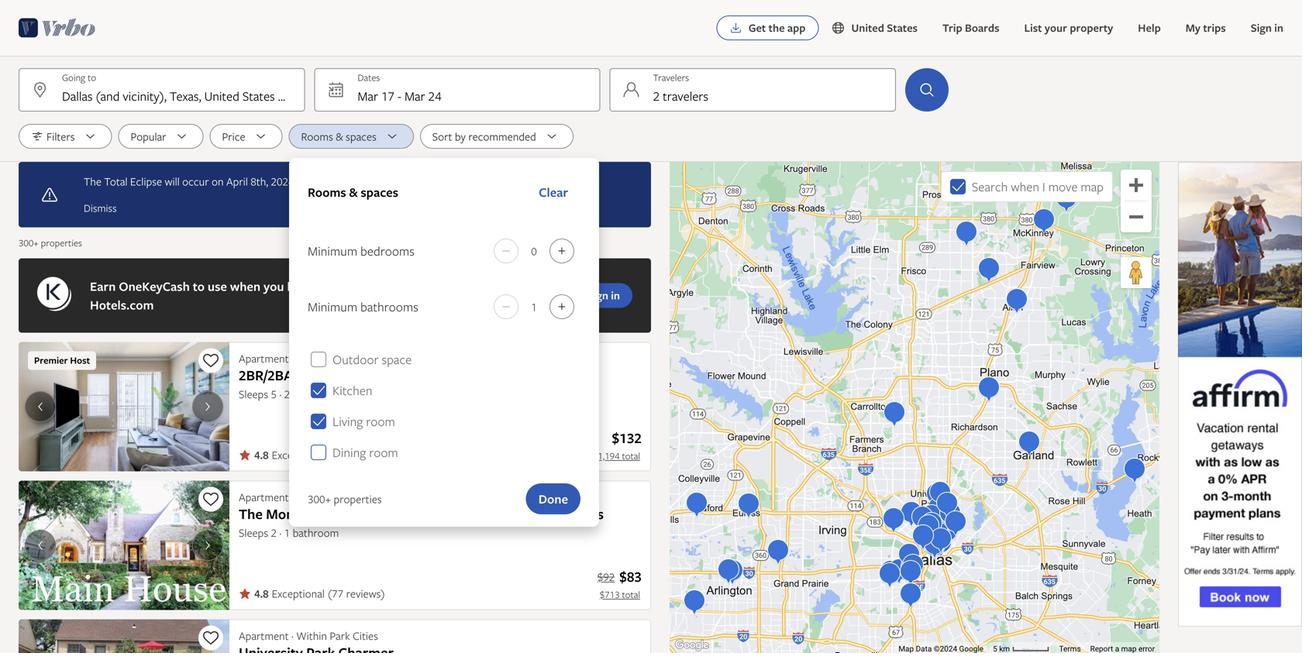 Task type: describe. For each thing, give the bounding box(es) containing it.
help link
[[1126, 12, 1173, 43]]

$92 $83 $713 total
[[597, 567, 642, 601]]

charming
[[428, 505, 490, 524]]

trip boards
[[942, 21, 1000, 35]]

dallas inside apartment · within lower greenville the monticello guest house - charming m streets - dallas sleeps 2 · 1 bathroom
[[566, 505, 604, 524]]

recommended
[[468, 129, 536, 144]]

premier host
[[34, 354, 90, 367]]

by
[[455, 129, 466, 144]]

2 inside apartment · within lower greenville the monticello guest house - charming m streets - dallas sleeps 2 · 1 bathroom
[[271, 526, 277, 540]]

get the app
[[749, 21, 806, 35]]

0 vertical spatial bathrooms
[[360, 298, 418, 315]]

earn
[[90, 278, 116, 295]]

· down executive
[[343, 387, 345, 402]]

conditions.
[[473, 174, 524, 189]]

sleeps inside apartment · within uptown 2br/2ba executive suite with pool, gym & fast wifi sleeps 5 · 2 bedrooms · 2 bathrooms
[[239, 387, 268, 402]]

living
[[333, 413, 363, 430]]

2 travelers
[[653, 88, 708, 105]]

getaway
[[374, 278, 421, 295]]

show next image for 2br/2ba executive suite with pool, gym & fast wifi image
[[198, 401, 217, 413]]

dining room
[[333, 444, 398, 461]]

park
[[330, 629, 350, 643]]

(and
[[96, 88, 120, 105]]

host
[[70, 354, 90, 367]]

vrbo logo image
[[19, 16, 95, 40]]

apartment for executive
[[239, 351, 289, 366]]

outdoor space
[[333, 351, 412, 368]]

dallas (and vicinity), texas, united states of america
[[62, 88, 336, 105]]

cities
[[353, 629, 378, 643]]

price
[[222, 129, 245, 144]]

on inside earn onekeycash to use when you book your next getaway on vrbo, expedia, and hotels.com
[[424, 278, 438, 295]]

sort by recommended button
[[420, 124, 573, 149]]

and
[[525, 278, 546, 295]]

map
[[1081, 178, 1104, 195]]

0 horizontal spatial on
[[212, 174, 224, 189]]

Save University Park Charmer to a trip checkbox
[[198, 626, 223, 651]]

1 vertical spatial rooms & spaces
[[308, 184, 398, 201]]

· left park
[[291, 629, 294, 643]]

next
[[347, 278, 371, 295]]

bathrooms inside apartment · within uptown 2br/2ba executive suite with pool, gym & fast wifi sleeps 5 · 2 bedrooms · 2 bathrooms
[[356, 387, 407, 402]]

$713
[[600, 588, 620, 601]]

trip
[[942, 21, 962, 35]]

show previous image for 2br/2ba executive suite with pool, gym & fast wifi image
[[31, 401, 50, 413]]

april
[[226, 174, 248, 189]]

sign in for sign in link
[[587, 288, 620, 303]]

small image
[[831, 21, 851, 35]]

& inside apartment · within uptown 2br/2ba executive suite with pool, gym & fast wifi sleeps 5 · 2 bedrooms · 2 bathrooms
[[497, 366, 507, 385]]

17
[[381, 88, 395, 105]]

map region
[[670, 162, 1160, 653]]

decrease bathrooms image
[[497, 301, 515, 313]]

earn onekeycash to use when you book your next getaway on vrbo, expedia, and hotels.com
[[90, 278, 546, 314]]

dallas inside dropdown button
[[62, 88, 93, 105]]

Save The Monticello Guest House - Charming M Streets - Dallas to a trip checkbox
[[198, 487, 223, 512]]

trips
[[1203, 21, 1226, 35]]

1 horizontal spatial when
[[1011, 178, 1039, 195]]

mar 17 - mar 24 button
[[314, 68, 600, 112]]

$1,194 total button
[[591, 450, 642, 462]]

minimum bedrooms
[[308, 243, 415, 260]]

house
[[377, 505, 417, 524]]

sign in link
[[575, 283, 632, 308]]

1 mar from the left
[[358, 88, 378, 105]]

· right 5
[[279, 387, 282, 402]]

sleeps inside apartment · within lower greenville the monticello guest house - charming m streets - dallas sleeps 2 · 1 bathroom
[[239, 526, 268, 540]]

show next image for the monticello guest house - charming m streets - dallas image
[[198, 539, 217, 552]]

filters
[[47, 129, 75, 144]]

bathroom
[[293, 526, 339, 540]]

1 vertical spatial spaces
[[361, 184, 398, 201]]

get
[[749, 21, 766, 35]]

trip boards link
[[930, 12, 1012, 43]]

sign in for "sign in" dropdown button on the top of the page
[[1251, 21, 1284, 35]]

0 horizontal spatial the
[[84, 174, 101, 189]]

move
[[1049, 178, 1078, 195]]

2 will from the left
[[339, 174, 354, 189]]

sort by recommended
[[432, 129, 536, 144]]

24
[[428, 88, 442, 105]]

rooms inside "button"
[[301, 129, 333, 144]]

wifi
[[540, 366, 569, 385]]

2 up living
[[348, 387, 353, 402]]

$713 total button
[[598, 588, 642, 601]]

$83
[[620, 567, 642, 586]]

your inside earn onekeycash to use when you book your next getaway on vrbo, expedia, and hotels.com
[[318, 278, 344, 295]]

depend
[[357, 174, 392, 189]]

1 exterior image from the top
[[19, 481, 229, 610]]

outdoor
[[333, 351, 379, 368]]

suite
[[360, 366, 392, 385]]

room for living room
[[366, 413, 395, 430]]

in for "sign in" dropdown button on the top of the page
[[1274, 21, 1284, 35]]

done
[[538, 491, 568, 508]]

states inside dropdown button
[[242, 88, 275, 105]]

sign for "sign in" dropdown button on the top of the page
[[1251, 21, 1272, 35]]

vrbo,
[[441, 278, 472, 295]]

use
[[208, 278, 227, 295]]

1 horizontal spatial &
[[349, 184, 358, 201]]

gym
[[465, 366, 494, 385]]

of
[[278, 88, 289, 105]]

sign for sign in link
[[587, 288, 608, 303]]

- inside button
[[398, 88, 402, 105]]

apartment for the
[[239, 490, 289, 505]]

fast
[[510, 366, 537, 385]]

onekeycash
[[119, 278, 190, 295]]

america
[[292, 88, 336, 105]]

list your property
[[1024, 21, 1113, 35]]

exceptional for executive
[[272, 448, 325, 462]]

1 horizontal spatial on
[[394, 174, 406, 189]]

greenville
[[361, 490, 407, 505]]

the total eclipse will occur on april 8th, 2024. visibility will depend on local weather conditions.
[[84, 174, 524, 189]]

5
[[271, 387, 277, 402]]

property
[[1070, 21, 1113, 35]]

get the app link
[[717, 16, 819, 40]]

occur
[[182, 174, 209, 189]]

livingroom w/ 55" flat tv image
[[19, 342, 229, 472]]

space
[[382, 351, 412, 368]]

uptown
[[330, 351, 366, 366]]

guest
[[336, 505, 373, 524]]

google image
[[674, 638, 710, 653]]

m
[[493, 505, 505, 524]]

dismiss button
[[84, 201, 117, 215]]

0 vertical spatial 300+
[[19, 236, 39, 249]]

1 will from the left
[[165, 174, 180, 189]]

book
[[287, 278, 315, 295]]

apartment · within park cities
[[239, 629, 378, 643]]

increase bedrooms image
[[553, 245, 571, 257]]

popular button
[[118, 124, 203, 149]]

1 vertical spatial 300+
[[308, 492, 331, 507]]

minimum for minimum bathrooms
[[308, 298, 357, 315]]

price button
[[210, 124, 283, 149]]

in for sign in link
[[611, 288, 620, 303]]

popular
[[131, 129, 166, 144]]

united states button
[[819, 12, 930, 43]]

streets
[[509, 505, 554, 524]]



Task type: locate. For each thing, give the bounding box(es) containing it.
2 horizontal spatial -
[[558, 505, 563, 524]]

0 horizontal spatial &
[[336, 129, 343, 144]]

·
[[291, 351, 294, 366], [279, 387, 282, 402], [343, 387, 345, 402], [291, 490, 294, 505], [279, 526, 282, 540], [291, 629, 294, 643]]

states
[[887, 21, 918, 35], [242, 88, 275, 105]]

1 horizontal spatial bedrooms
[[360, 243, 415, 260]]

1 vertical spatial minimum
[[308, 298, 357, 315]]

1 vertical spatial rooms
[[308, 184, 346, 201]]

1 xsmall image from the top
[[239, 449, 251, 461]]

reviews) right (27
[[346, 448, 385, 462]]

0 vertical spatial properties
[[41, 236, 82, 249]]

2 left 1 on the bottom left
[[271, 526, 277, 540]]

done button
[[526, 484, 581, 515]]

1
[[284, 526, 290, 540]]

total inside $92 $83 $713 total
[[622, 588, 640, 601]]

within left park
[[296, 629, 327, 643]]

states left trip
[[887, 21, 918, 35]]

(77
[[328, 586, 343, 601]]

1 total from the top
[[622, 450, 640, 462]]

rooms right '2024.'
[[308, 184, 346, 201]]

1 vertical spatial dallas
[[566, 505, 604, 524]]

dallas right streets
[[566, 505, 604, 524]]

in right increase bathrooms image
[[611, 288, 620, 303]]

sign right 'trips'
[[1251, 21, 1272, 35]]

0 horizontal spatial sign
[[587, 288, 608, 303]]

rooms & spaces inside rooms & spaces "button"
[[301, 129, 377, 144]]

the
[[769, 21, 785, 35]]

4.8 for 2br/2ba executive suite with pool, gym & fast wifi
[[254, 448, 269, 463]]

2 left travelers
[[653, 88, 660, 105]]

total inside $132 $1,194 total
[[622, 450, 640, 462]]

your right list
[[1045, 21, 1067, 35]]

will left depend
[[339, 174, 354, 189]]

reviews) right the (77
[[346, 586, 385, 601]]

within left the uptown on the left bottom of the page
[[296, 351, 327, 366]]

will left occur
[[165, 174, 180, 189]]

minimum up next
[[308, 243, 357, 260]]

0 vertical spatial within
[[296, 351, 327, 366]]

vicinity),
[[123, 88, 167, 105]]

app
[[787, 21, 806, 35]]

mar left 24
[[405, 88, 425, 105]]

0 horizontal spatial sign in
[[587, 288, 620, 303]]

1 horizontal spatial mar
[[405, 88, 425, 105]]

exceptional left (27
[[272, 448, 325, 462]]

xsmall image left 4.8 exceptional (27 reviews)
[[239, 449, 251, 461]]

bathrooms down suite
[[356, 387, 407, 402]]

dallas left (and on the left of page
[[62, 88, 93, 105]]

rooms & spaces
[[301, 129, 377, 144], [308, 184, 398, 201]]

search image
[[918, 81, 936, 99]]

sort
[[432, 129, 452, 144]]

list your property link
[[1012, 12, 1126, 43]]

total down '$132'
[[622, 450, 640, 462]]

& up visibility
[[336, 129, 343, 144]]

300+ properties
[[19, 236, 82, 249], [308, 492, 382, 507]]

1 apartment from the top
[[239, 351, 289, 366]]

1 vertical spatial bathrooms
[[356, 387, 407, 402]]

on left local
[[394, 174, 406, 189]]

minimum for minimum bedrooms
[[308, 243, 357, 260]]

- right house
[[420, 505, 425, 524]]

1 vertical spatial sign in
[[587, 288, 620, 303]]

1 horizontal spatial properties
[[334, 492, 382, 507]]

bedrooms inside apartment · within uptown 2br/2ba executive suite with pool, gym & fast wifi sleeps 5 · 2 bedrooms · 2 bathrooms
[[293, 387, 340, 402]]

1 vertical spatial properties
[[334, 492, 382, 507]]

4.8 inside 4.8 exceptional (77 reviews)
[[254, 587, 269, 601]]

1 horizontal spatial dallas
[[566, 505, 604, 524]]

2 mar from the left
[[405, 88, 425, 105]]

sign in
[[1251, 21, 1284, 35], [587, 288, 620, 303]]

to
[[193, 278, 205, 295]]

mar 17 - mar 24
[[358, 88, 442, 105]]

1 vertical spatial bedrooms
[[293, 387, 340, 402]]

2
[[653, 88, 660, 105], [284, 387, 290, 402], [348, 387, 353, 402], [271, 526, 277, 540]]

1 4.8 from the top
[[254, 448, 269, 463]]

spaces up depend
[[346, 129, 377, 144]]

the inside apartment · within lower greenville the monticello guest house - charming m streets - dallas sleeps 2 · 1 bathroom
[[239, 505, 263, 524]]

1 horizontal spatial your
[[1045, 21, 1067, 35]]

2 horizontal spatial on
[[424, 278, 438, 295]]

show previous image for the monticello guest house - charming m streets - dallas image
[[31, 539, 50, 552]]

visibility
[[299, 174, 337, 189]]

- right streets
[[558, 505, 563, 524]]

0 vertical spatial sign in
[[1251, 21, 1284, 35]]

1 vertical spatial room
[[369, 444, 398, 461]]

united states
[[851, 21, 918, 35]]

reviews)
[[346, 448, 385, 462], [346, 586, 385, 601]]

my
[[1186, 21, 1201, 35]]

premier
[[34, 354, 68, 367]]

1 horizontal spatial sign in
[[1251, 21, 1284, 35]]

1 horizontal spatial 300+ properties
[[308, 492, 382, 507]]

4.8 up monticello
[[254, 448, 269, 463]]

0 vertical spatial 300+ properties
[[19, 236, 82, 249]]

· left executive
[[291, 351, 294, 366]]

4.8 up apartment · within park cities
[[254, 587, 269, 601]]

1 vertical spatial exterior image
[[19, 620, 229, 653]]

hotels.com
[[90, 296, 154, 314]]

0 horizontal spatial dallas
[[62, 88, 93, 105]]

2 xsmall image from the top
[[239, 588, 251, 600]]

2 right 5
[[284, 387, 290, 402]]

my trips
[[1186, 21, 1226, 35]]

1 exceptional from the top
[[272, 448, 325, 462]]

0 horizontal spatial will
[[165, 174, 180, 189]]

xsmall image for the monticello guest house - charming m streets - dallas
[[239, 588, 251, 600]]

2 exceptional from the top
[[272, 586, 325, 601]]

sign in right 'trips'
[[1251, 21, 1284, 35]]

2 vertical spatial apartment
[[239, 629, 289, 643]]

1 horizontal spatial sign
[[1251, 21, 1272, 35]]

mar left 17
[[358, 88, 378, 105]]

local
[[409, 174, 430, 189]]

$132
[[612, 429, 642, 448]]

0 vertical spatial united
[[851, 21, 884, 35]]

i
[[1042, 178, 1045, 195]]

1 horizontal spatial will
[[339, 174, 354, 189]]

living room
[[333, 413, 395, 430]]

0 horizontal spatial 300+ properties
[[19, 236, 82, 249]]

1 horizontal spatial -
[[420, 505, 425, 524]]

1 horizontal spatial the
[[239, 505, 263, 524]]

exceptional inside 4.8 exceptional (77 reviews)
[[272, 586, 325, 601]]

bedrooms
[[360, 243, 415, 260], [293, 387, 340, 402]]

eclipse
[[130, 174, 162, 189]]

minimum down next
[[308, 298, 357, 315]]

· up 'bathroom'
[[291, 490, 294, 505]]

within inside apartment · within uptown 2br/2ba executive suite with pool, gym & fast wifi sleeps 5 · 2 bedrooms · 2 bathrooms
[[296, 351, 327, 366]]

0 horizontal spatial when
[[230, 278, 261, 295]]

sleeps
[[239, 387, 268, 402], [239, 526, 268, 540]]

0 vertical spatial sign
[[1251, 21, 1272, 35]]

0 vertical spatial total
[[622, 450, 640, 462]]

properties
[[41, 236, 82, 249], [334, 492, 382, 507]]

states left of
[[242, 88, 275, 105]]

Save 2BR/2BA Executive Suite With Pool, Gym & Fast WiFI to a trip checkbox
[[198, 348, 223, 373]]

sleeps left 5
[[239, 387, 268, 402]]

room right living
[[366, 413, 395, 430]]

0 vertical spatial minimum
[[308, 243, 357, 260]]

dallas
[[62, 88, 93, 105], [566, 505, 604, 524]]

filters button
[[19, 124, 112, 149]]

when inside earn onekeycash to use when you book your next getaway on vrbo, expedia, and hotels.com
[[230, 278, 261, 295]]

sign right increase bathrooms image
[[587, 288, 608, 303]]

search
[[972, 178, 1008, 195]]

room for dining room
[[369, 444, 398, 461]]

bathrooms
[[360, 298, 418, 315], [356, 387, 407, 402]]

& inside "button"
[[336, 129, 343, 144]]

dallas (and vicinity), texas, united states of america button
[[19, 68, 336, 112]]

sign inside dropdown button
[[1251, 21, 1272, 35]]

search when i move map
[[972, 178, 1104, 195]]

xsmall image left 4.8 exceptional (77 reviews)
[[239, 588, 251, 600]]

2 sleeps from the top
[[239, 526, 268, 540]]

0 horizontal spatial properties
[[41, 236, 82, 249]]

0 vertical spatial when
[[1011, 178, 1039, 195]]

sign in inside dropdown button
[[1251, 21, 1284, 35]]

rooms & spaces button
[[289, 124, 414, 149]]

1 horizontal spatial states
[[887, 21, 918, 35]]

sign in right increase bathrooms image
[[587, 288, 620, 303]]

0 horizontal spatial 300+
[[19, 236, 39, 249]]

0 vertical spatial exterior image
[[19, 481, 229, 610]]

0 vertical spatial 4.8
[[254, 448, 269, 463]]

when left i
[[1011, 178, 1039, 195]]

1 vertical spatial your
[[318, 278, 344, 295]]

8th,
[[251, 174, 268, 189]]

on left april
[[212, 174, 224, 189]]

dismiss
[[84, 201, 117, 215]]

within inside apartment · within lower greenville the monticello guest house - charming m streets - dallas sleeps 2 · 1 bathroom
[[296, 490, 327, 505]]

the left total
[[84, 174, 101, 189]]

united inside dallas (and vicinity), texas, united states of america dropdown button
[[204, 88, 239, 105]]

$132 $1,194 total
[[593, 429, 642, 462]]

2 vertical spatial within
[[296, 629, 327, 643]]

your left next
[[318, 278, 344, 295]]

1 vertical spatial within
[[296, 490, 327, 505]]

0 vertical spatial sleeps
[[239, 387, 268, 402]]

the
[[84, 174, 101, 189], [239, 505, 263, 524]]

minimum bathrooms
[[308, 298, 418, 315]]

4.8 inside 4.8 exceptional (27 reviews)
[[254, 448, 269, 463]]

exceptional for the
[[272, 586, 325, 601]]

& right visibility
[[349, 184, 358, 201]]

executive
[[296, 366, 357, 385]]

0 vertical spatial rooms & spaces
[[301, 129, 377, 144]]

0 vertical spatial rooms
[[301, 129, 333, 144]]

1 vertical spatial 4.8
[[254, 587, 269, 601]]

2024.
[[271, 174, 296, 189]]

exceptional inside 4.8 exceptional (27 reviews)
[[272, 448, 325, 462]]

$92
[[597, 570, 615, 584]]

travelers
[[663, 88, 708, 105]]

2 apartment from the top
[[239, 490, 289, 505]]

states inside "button"
[[887, 21, 918, 35]]

sleeps left 1 on the bottom left
[[239, 526, 268, 540]]

0 vertical spatial states
[[887, 21, 918, 35]]

1 reviews) from the top
[[346, 448, 385, 462]]

apartment up 1 on the bottom left
[[239, 490, 289, 505]]

0 horizontal spatial -
[[398, 88, 402, 105]]

1 horizontal spatial united
[[851, 21, 884, 35]]

0 vertical spatial exceptional
[[272, 448, 325, 462]]

expedia,
[[475, 278, 522, 295]]

list
[[1024, 21, 1042, 35]]

reviews) for with
[[346, 448, 385, 462]]

clear
[[539, 184, 568, 201]]

2 minimum from the top
[[308, 298, 357, 315]]

on left vrbo,
[[424, 278, 438, 295]]

0 vertical spatial bedrooms
[[360, 243, 415, 260]]

apartment inside apartment · within uptown 2br/2ba executive suite with pool, gym & fast wifi sleeps 5 · 2 bedrooms · 2 bathrooms
[[239, 351, 289, 366]]

& left fast
[[497, 366, 507, 385]]

apartment inside apartment · within lower greenville the monticello guest house - charming m streets - dallas sleeps 2 · 1 bathroom
[[239, 490, 289, 505]]

united right texas,
[[204, 88, 239, 105]]

rooms & spaces down america
[[301, 129, 377, 144]]

reviews) inside 4.8 exceptional (77 reviews)
[[346, 586, 385, 601]]

in right 'trips'
[[1274, 21, 1284, 35]]

download the app button image
[[730, 22, 742, 34]]

1 vertical spatial total
[[622, 588, 640, 601]]

within left lower
[[296, 490, 327, 505]]

dining
[[333, 444, 366, 461]]

texas,
[[170, 88, 201, 105]]

2 inside "2 travelers" dropdown button
[[653, 88, 660, 105]]

1 vertical spatial apartment
[[239, 490, 289, 505]]

4.8 for the monticello guest house - charming m streets - dallas
[[254, 587, 269, 601]]

help
[[1138, 21, 1161, 35]]

1 horizontal spatial in
[[1274, 21, 1284, 35]]

2 vertical spatial &
[[497, 366, 507, 385]]

spaces inside "button"
[[346, 129, 377, 144]]

1 vertical spatial united
[[204, 88, 239, 105]]

within for executive
[[296, 351, 327, 366]]

bedrooms down executive
[[293, 387, 340, 402]]

in
[[1274, 21, 1284, 35], [611, 288, 620, 303]]

united right app at the top of the page
[[851, 21, 884, 35]]

0 horizontal spatial in
[[611, 288, 620, 303]]

monticello
[[266, 505, 333, 524]]

2 travelers button
[[610, 68, 896, 112]]

2 within from the top
[[296, 490, 327, 505]]

your
[[1045, 21, 1067, 35], [318, 278, 344, 295]]

in inside dropdown button
[[1274, 21, 1284, 35]]

when right use
[[230, 278, 261, 295]]

xsmall image
[[239, 449, 251, 461], [239, 588, 251, 600]]

total
[[622, 450, 640, 462], [622, 588, 640, 601]]

0 vertical spatial apartment
[[239, 351, 289, 366]]

0 horizontal spatial bedrooms
[[293, 387, 340, 402]]

0 horizontal spatial mar
[[358, 88, 378, 105]]

4.8 exceptional (77 reviews)
[[254, 586, 385, 601]]

3 within from the top
[[296, 629, 327, 643]]

1 vertical spatial states
[[242, 88, 275, 105]]

bathrooms down getaway
[[360, 298, 418, 315]]

0 vertical spatial spaces
[[346, 129, 377, 144]]

within for the
[[296, 490, 327, 505]]

1 vertical spatial reviews)
[[346, 586, 385, 601]]

1 vertical spatial 300+ properties
[[308, 492, 382, 507]]

1 minimum from the top
[[308, 243, 357, 260]]

room right dining
[[369, 444, 398, 461]]

kitchen
[[333, 382, 372, 399]]

3 apartment from the top
[[239, 629, 289, 643]]

exceptional left the (77
[[272, 586, 325, 601]]

apartment right save university park charmer to a trip option
[[239, 629, 289, 643]]

apartment
[[239, 351, 289, 366], [239, 490, 289, 505], [239, 629, 289, 643]]

0 vertical spatial &
[[336, 129, 343, 144]]

within
[[296, 351, 327, 366], [296, 490, 327, 505], [296, 629, 327, 643]]

apartment up 5
[[239, 351, 289, 366]]

reviews) inside 4.8 exceptional (27 reviews)
[[346, 448, 385, 462]]

total down $83 at the bottom of the page
[[622, 588, 640, 601]]

1 horizontal spatial 300+
[[308, 492, 331, 507]]

1 vertical spatial exceptional
[[272, 586, 325, 601]]

1 vertical spatial xsmall image
[[239, 588, 251, 600]]

with
[[396, 366, 427, 385]]

0 horizontal spatial united
[[204, 88, 239, 105]]

1 vertical spatial in
[[611, 288, 620, 303]]

mar
[[358, 88, 378, 105], [405, 88, 425, 105]]

reviews) for guest
[[346, 586, 385, 601]]

(27
[[328, 448, 343, 462]]

exterior image
[[19, 481, 229, 610], [19, 620, 229, 653]]

1 within from the top
[[296, 351, 327, 366]]

increase bathrooms image
[[553, 301, 571, 313]]

xsmall image for 2br/2ba executive suite with pool, gym & fast wifi
[[239, 449, 251, 461]]

0 vertical spatial your
[[1045, 21, 1067, 35]]

spaces left local
[[361, 184, 398, 201]]

united inside united states "button"
[[851, 21, 884, 35]]

decrease bedrooms image
[[497, 245, 515, 257]]

· left 1 on the bottom left
[[279, 526, 282, 540]]

rooms down america
[[301, 129, 333, 144]]

2 4.8 from the top
[[254, 587, 269, 601]]

total
[[104, 174, 127, 189]]

1 vertical spatial sign
[[587, 288, 608, 303]]

2 reviews) from the top
[[346, 586, 385, 601]]

0 horizontal spatial your
[[318, 278, 344, 295]]

2br/2ba
[[239, 366, 293, 385]]

2 horizontal spatial &
[[497, 366, 507, 385]]

1 sleeps from the top
[[239, 387, 268, 402]]

0 vertical spatial reviews)
[[346, 448, 385, 462]]

the right save the monticello guest house - charming m streets - dallas to a trip checkbox
[[239, 505, 263, 524]]

- right 17
[[398, 88, 402, 105]]

0 vertical spatial in
[[1274, 21, 1284, 35]]

2 total from the top
[[622, 588, 640, 601]]

sign in button
[[1238, 12, 1296, 43]]

$1,194
[[593, 450, 620, 462]]

1 vertical spatial &
[[349, 184, 358, 201]]

1 vertical spatial sleeps
[[239, 526, 268, 540]]

1 vertical spatial when
[[230, 278, 261, 295]]

bedrooms up getaway
[[360, 243, 415, 260]]

0 horizontal spatial states
[[242, 88, 275, 105]]

0 vertical spatial room
[[366, 413, 395, 430]]

2 exterior image from the top
[[19, 620, 229, 653]]

0 vertical spatial dallas
[[62, 88, 93, 105]]

0 vertical spatial xsmall image
[[239, 449, 251, 461]]

rooms & spaces down rooms & spaces "button"
[[308, 184, 398, 201]]

1 vertical spatial the
[[239, 505, 263, 524]]

apartment · within lower greenville the monticello guest house - charming m streets - dallas sleeps 2 · 1 bathroom
[[239, 490, 604, 540]]

0 vertical spatial the
[[84, 174, 101, 189]]



Task type: vqa. For each thing, say whether or not it's contained in the screenshot.
(and
yes



